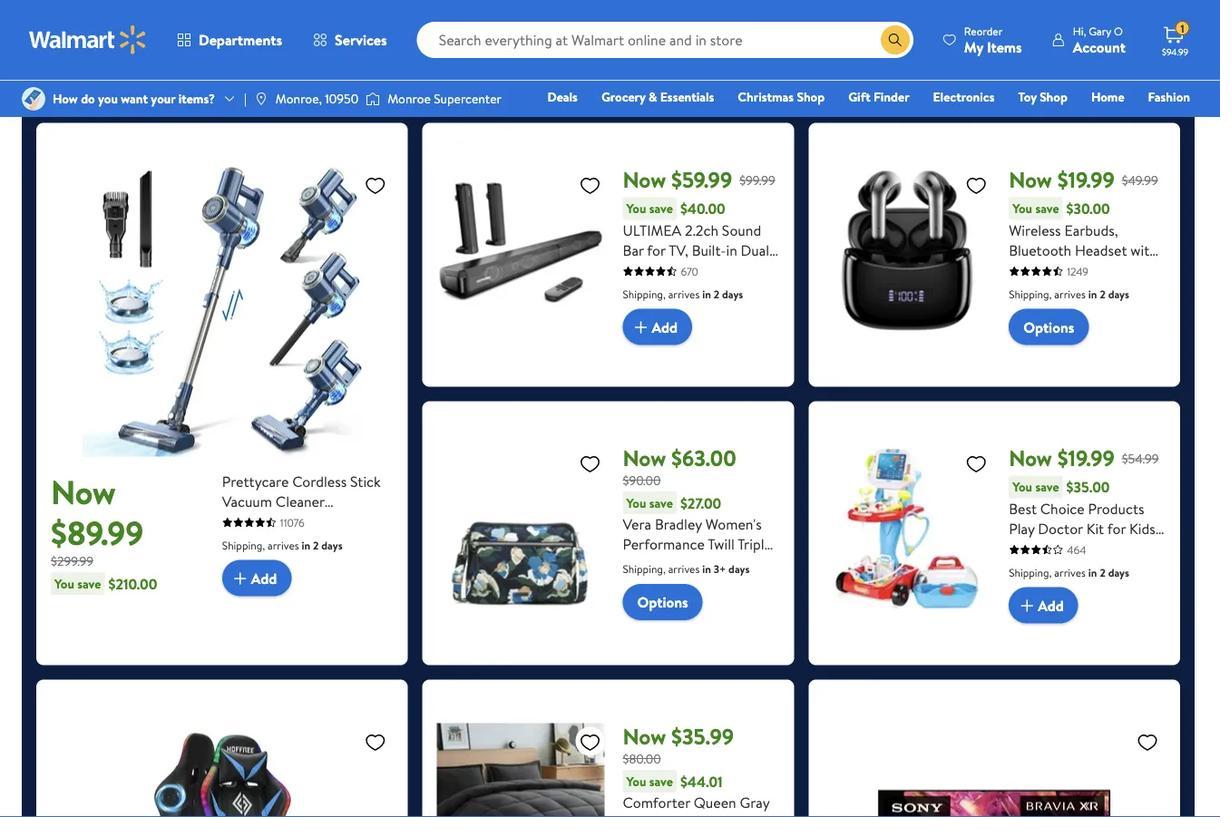 Task type: locate. For each thing, give the bounding box(es) containing it.
2 right the hair
[[313, 538, 319, 553]]

now $63.00 group
[[437, 416, 780, 651]]

 image left how
[[22, 87, 45, 111]]

add inside 'now $59.99' group
[[652, 317, 678, 337]]

$90.00
[[623, 472, 661, 489]]

in inside now $63.00 group
[[703, 562, 711, 577]]

one
[[1051, 113, 1079, 131]]

1 horizontal spatial add to cart image
[[1016, 595, 1038, 617]]

arrives down 670
[[669, 286, 700, 302]]

$89.99
[[51, 510, 143, 555]]

in left 3+
[[703, 562, 711, 577]]

2 up surround
[[714, 286, 720, 302]]

deals right top
[[324, 25, 354, 43]]

options down compartment at the bottom right
[[637, 593, 688, 613]]

electronics left o
[[1044, 25, 1105, 43]]

gary
[[1089, 23, 1112, 39]]

now for now $19.99 $49.99
[[1009, 165, 1053, 195]]

1
[[1181, 21, 1185, 36], [723, 260, 728, 280]]

1 vertical spatial bradley
[[655, 515, 702, 535]]

|
[[244, 90, 247, 107]]

0 horizontal spatial bradley
[[523, 25, 565, 43]]

registry
[[982, 113, 1028, 131]]

flash left top
[[212, 25, 240, 43]]

shop right the christmas
[[797, 88, 825, 106]]

shop right toy
[[1040, 88, 1068, 106]]

adjustable
[[623, 320, 689, 340]]

home inside you save $40.00 ultimea 2.2ch sound bar for tv, built-in dual subwoofer, 2 in 1 separable bluetooth 5.3 soundbar , bassmax adjustable tv surround sound bar, hdmi- arc/optical/aux home theater speakers, wall mount
[[736, 360, 775, 380]]

search icon image
[[888, 33, 903, 47]]

set
[[1009, 559, 1030, 579]]

toy shop
[[1019, 88, 1068, 106]]

save inside "you save $35.00 best choice products play doctor kit for kids, pretend medical station set with carrying case, mobile cart - blue"
[[1036, 478, 1060, 496]]

fashion link
[[1140, 87, 1199, 107]]

 image for how do you want your items?
[[22, 87, 45, 111]]

 image right 10950
[[366, 90, 380, 108]]

max
[[1128, 380, 1154, 400]]

deals inside shop all flash deals
[[188, 38, 218, 55]]

add button for now $19.99
[[1009, 588, 1079, 624]]

2 right tv,
[[697, 260, 705, 280]]

in
[[726, 240, 738, 260], [708, 260, 719, 280], [703, 286, 711, 302], [1089, 286, 1098, 302], [302, 538, 311, 553], [703, 562, 711, 577], [1089, 565, 1098, 580]]

1 down furniture image
[[1181, 21, 1185, 36]]

home link
[[809, 0, 904, 44], [1083, 87, 1133, 107]]

deals link
[[539, 87, 586, 107]]

arrives down performance
[[669, 562, 700, 577]]

save up ultimea
[[649, 200, 673, 217]]

electronics up auto
[[933, 88, 995, 106]]

save down the $90.00
[[649, 494, 673, 512]]

shipping, arrives in 2 days
[[623, 286, 743, 302], [1009, 286, 1130, 302], [222, 538, 343, 553], [1009, 565, 1130, 580]]

shipping, down performance
[[623, 562, 666, 577]]

for
[[647, 240, 666, 260], [1078, 340, 1097, 360], [299, 511, 318, 531], [1108, 519, 1126, 539]]

bar,
[[666, 340, 690, 360]]

save up wireless
[[1036, 200, 1060, 217]]

2 horizontal spatial home
[[1092, 88, 1125, 106]]

0 vertical spatial with
[[1131, 240, 1158, 260]]

days for now $19.99 $54.99
[[1109, 565, 1130, 580]]

1 $19.99 from the top
[[1058, 165, 1115, 195]]

shipping, arrives in 2 days for now $19.99 $49.99
[[1009, 286, 1130, 302]]

you down "$80.00"
[[627, 773, 646, 790]]

add button down set
[[1009, 588, 1079, 624]]

0 horizontal spatial home
[[736, 360, 775, 380]]

add to cart image
[[229, 568, 251, 589], [1016, 595, 1038, 617]]

0 vertical spatial vera
[[495, 25, 520, 43]]

you inside the now $35.99 $80.00 you save $44.01 comforter queen gray all season dow
[[627, 773, 646, 790]]

shipping, arrives in 2 days down 464
[[1009, 565, 1130, 580]]

 image
[[22, 87, 45, 111], [366, 90, 380, 108], [254, 92, 268, 106]]

, left tv
[[686, 300, 689, 320]]

1 vertical spatial add
[[251, 568, 277, 588]]

0 horizontal spatial options
[[637, 593, 688, 613]]

arrives down 11076
[[268, 538, 299, 553]]

now right add to favorites list, comforter queen gray all season down alternative, cooling quilted duvet insert, bed comforter with corner tabs, washable hypoallergenic reversible quilt icon at the bottom left of the page
[[623, 722, 666, 752]]

days left 5.3
[[722, 286, 743, 302]]

flash inside shop all flash deals
[[212, 25, 240, 43]]

shipping, inside now $63.00 group
[[623, 562, 666, 577]]

1 horizontal spatial flash
[[293, 25, 321, 43]]

2 horizontal spatial deals
[[548, 88, 578, 106]]

1 horizontal spatial sound
[[722, 220, 761, 240]]

you up ultimea
[[627, 200, 646, 217]]

for inside "you save $35.00 best choice products play doctor kit for kids, pretend medical station set with carrying case, mobile cart - blue"
[[1108, 519, 1126, 539]]

for inside the prettycare cordless stick vacuum cleaner lightweight for carpet floor pet hair w200
[[299, 511, 318, 531]]

home link up gift
[[809, 0, 904, 44]]

in right 670
[[708, 260, 719, 280]]

electronics
[[1044, 25, 1105, 43], [933, 88, 995, 106]]

with right touch
[[1131, 240, 1158, 260]]

0 horizontal spatial flash
[[212, 25, 240, 43]]

1 vertical spatial bluetooth
[[688, 280, 751, 300]]

shipping, arrives in 2 days inside 'now $59.99' group
[[623, 286, 743, 302]]

2 horizontal spatial add
[[1038, 596, 1064, 616]]

headset
[[1075, 240, 1127, 260]]

save up choice
[[1036, 478, 1060, 496]]

1 all from the left
[[88, 25, 100, 43]]

home-
[[597, 25, 635, 43]]

add button
[[623, 309, 692, 345], [222, 560, 292, 597], [1009, 588, 1079, 624]]

shipping, down "lightweight"
[[222, 538, 265, 553]]

bradley inside now $63.00 $90.00 you save $27.00 vera bradley women's performance twill triple compartment crossbody bag immersed blooms
[[655, 515, 702, 535]]

, left ipx7
[[1061, 280, 1065, 300]]

13
[[1086, 380, 1099, 400]]

deals left grocery at the top
[[548, 88, 578, 106]]

all up 'items?' on the top left of page
[[197, 25, 209, 43]]

add to favorites list, sony 65 class bravia xr x90k 4k hdr full array led with smart google tv xr65x90k- 2022 model image
[[1137, 731, 1159, 754]]

women's
[[706, 515, 762, 535]]

0 vertical spatial electronics link
[[1027, 0, 1122, 44]]

, inside you save $30.00 wireless earbuds, bluetooth headset with microphone touch control , ipx7 waterproof, high- fidelity stereo earphones for sports and work，compatible with iphone 13 pro max xs xr samsung android
[[1061, 280, 1065, 300]]

cordless
[[292, 472, 347, 491]]

toys & collectibles
[[933, 25, 998, 55]]

add to cart image down floor
[[229, 568, 251, 589]]

save up comforter
[[649, 773, 673, 790]]

vera down the $90.00
[[623, 515, 652, 535]]

arrives down the 1249 at the top of the page
[[1055, 286, 1086, 302]]

add button down pet on the left bottom
[[222, 560, 292, 597]]

1 inside you save $40.00 ultimea 2.2ch sound bar for tv, built-in dual subwoofer, 2 in 1 separable bluetooth 5.3 soundbar , bassmax adjustable tv surround sound bar, hdmi- arc/optical/aux home theater speakers, wall mount
[[723, 260, 728, 280]]

options inside now $63.00 group
[[637, 593, 688, 613]]

shipping, arrives in 2 days down 670
[[623, 286, 743, 302]]

ipx7
[[1068, 280, 1096, 300]]

0 horizontal spatial add button
[[222, 560, 292, 597]]

stocking
[[397, 25, 445, 43]]

all for flash
[[197, 25, 209, 43]]

save inside the now $35.99 $80.00 you save $44.01 comforter queen gray all season dow
[[649, 773, 673, 790]]

2 right ipx7
[[1100, 286, 1106, 302]]

add left -
[[1038, 596, 1064, 616]]

shop inside shop all flash deals
[[166, 25, 194, 43]]

1 vertical spatial $19.99
[[1058, 443, 1115, 474]]

0 horizontal spatial add to cart image
[[229, 568, 251, 589]]

blooms
[[689, 594, 736, 614]]

1 horizontal spatial  image
[[254, 92, 268, 106]]

arrives down 464
[[1055, 565, 1086, 580]]

2 horizontal spatial add button
[[1009, 588, 1079, 624]]

iphone
[[1040, 380, 1083, 400]]

days right 3+
[[729, 562, 750, 577]]

1 horizontal spatial all
[[197, 25, 209, 43]]

home down surround
[[736, 360, 775, 380]]

home-spa gifts link
[[592, 0, 686, 44]]

1 vertical spatial vera
[[623, 515, 652, 535]]

furniture image
[[1151, 0, 1216, 21]]

speakers,
[[675, 380, 734, 400]]

& for toys
[[975, 25, 983, 43]]

1 vertical spatial 1
[[723, 260, 728, 280]]

0 vertical spatial $19.99
[[1058, 165, 1115, 195]]

bluetooth down 670
[[688, 280, 751, 300]]

0 horizontal spatial add
[[251, 568, 277, 588]]

bradley down $27.00
[[655, 515, 702, 535]]

0 horizontal spatial all
[[88, 25, 100, 43]]

add to favorites list, comforter queen gray all season down alternative, cooling quilted duvet insert, bed comforter with corner tabs, washable hypoallergenic reversible quilt image
[[579, 731, 601, 754]]

vera
[[495, 25, 520, 43], [623, 515, 652, 535]]

now inside now $63.00 $90.00 you save $27.00 vera bradley women's performance twill triple compartment crossbody bag immersed blooms
[[623, 443, 666, 474]]

in down 11076
[[302, 538, 311, 553]]

add inside the now $89.99 group
[[251, 568, 277, 588]]

2 inside the now $89.99 group
[[313, 538, 319, 553]]

you down $299.99
[[54, 575, 74, 593]]

1 vertical spatial &
[[649, 88, 657, 106]]

1 vertical spatial add to cart image
[[1016, 595, 1038, 617]]

now for now $35.99 $80.00 you save $44.01 comforter queen gray all season dow
[[623, 722, 666, 752]]

2 right -
[[1100, 565, 1106, 580]]

walmart+ link
[[1128, 113, 1199, 132]]

1 horizontal spatial electronics
[[1044, 25, 1105, 43]]

 image right | in the left top of the page
[[254, 92, 268, 106]]

sound right 2.2ch
[[722, 220, 761, 240]]

you inside "now $89.99 $299.99 you save $210.00"
[[54, 575, 74, 593]]

shipping, arrives in 2 days for now $59.99 $99.99
[[623, 286, 743, 302]]

2 horizontal spatial  image
[[366, 90, 380, 108]]

1 horizontal spatial options
[[1024, 317, 1075, 337]]

shipping, arrives in 2 days down the 1249 at the top of the page
[[1009, 286, 1130, 302]]

shipping, inside 'now $59.99' group
[[623, 286, 666, 302]]

control
[[1009, 280, 1058, 300]]

wireless
[[1009, 220, 1061, 240]]

add to cart image for add button in the the now $89.99 group
[[229, 568, 251, 589]]

1 vertical spatial electronics link
[[925, 87, 1003, 107]]

items
[[987, 37, 1022, 57]]

0 horizontal spatial bluetooth
[[688, 280, 751, 300]]

now $35.99 $80.00 you save $44.01 comforter queen gray all season dow
[[623, 722, 770, 818]]

1 horizontal spatial electronics link
[[1027, 0, 1122, 44]]

vera inside now $63.00 $90.00 you save $27.00 vera bradley women's performance twill triple compartment crossbody bag immersed blooms
[[623, 515, 652, 535]]

shipping, down microphone
[[1009, 286, 1052, 302]]

add
[[652, 317, 678, 337], [251, 568, 277, 588], [1038, 596, 1064, 616]]

deals inside deals link
[[548, 88, 578, 106]]

now down mount
[[623, 443, 666, 474]]

monroe, 10950
[[276, 90, 359, 107]]

0 vertical spatial bluetooth
[[1009, 240, 1072, 260]]

shipping, for now $19.99 $49.99
[[1009, 286, 1052, 302]]

fashion auto
[[931, 88, 1191, 131]]

bluetooth up control
[[1009, 240, 1072, 260]]

0 vertical spatial electronics
[[1044, 25, 1105, 43]]

save down $299.99
[[77, 575, 101, 593]]

1 flash from the left
[[212, 25, 240, 43]]

arrives inside 'now $59.99' group
[[669, 286, 700, 302]]

1 vertical spatial options
[[637, 593, 688, 613]]

home link up debit
[[1083, 87, 1133, 107]]

now $19.99 $54.99
[[1009, 443, 1159, 474]]

add down pet on the left bottom
[[251, 568, 277, 588]]

group
[[823, 695, 1166, 818]]

you up wireless
[[1013, 200, 1033, 217]]

shop inside shop all deals link
[[58, 25, 85, 43]]

with left the iphone
[[1009, 380, 1036, 400]]

save inside you save $40.00 ultimea 2.2ch sound bar for tv, built-in dual subwoofer, 2 in 1 separable bluetooth 5.3 soundbar , bassmax adjustable tv surround sound bar, hdmi- arc/optical/aux home theater speakers, wall mount
[[649, 200, 673, 217]]

2 for now $19.99 $54.99
[[1100, 565, 1106, 580]]

shop left deals on the left top
[[58, 25, 85, 43]]

1 vertical spatial home link
[[1083, 87, 1133, 107]]

grocery & essentials link
[[593, 87, 723, 107]]

all inside shop all deals link
[[88, 25, 100, 43]]

options up "earphones"
[[1024, 317, 1075, 337]]

& inside toys & collectibles
[[975, 25, 983, 43]]

2 vertical spatial add
[[1038, 596, 1064, 616]]

kids,
[[1130, 519, 1159, 539]]

shipping, arrives in 2 days down 11076
[[222, 538, 343, 553]]

vera up supercenter
[[495, 25, 520, 43]]

0 horizontal spatial vera
[[495, 25, 520, 43]]

next slide for chipmodulewithimages list image
[[1137, 0, 1181, 28]]

fashion
[[1148, 88, 1191, 106]]

2.2ch
[[685, 220, 719, 240]]

shipping, down pretend
[[1009, 565, 1052, 580]]

now up wireless
[[1009, 165, 1053, 195]]

0 horizontal spatial  image
[[22, 87, 45, 111]]

,
[[1061, 280, 1065, 300], [686, 300, 689, 320]]

add to cart image down set
[[1016, 595, 1038, 617]]

shop left departments
[[166, 25, 194, 43]]

0 vertical spatial add
[[652, 317, 678, 337]]

sound down add to cart icon
[[623, 340, 662, 360]]

deals inside top flash deals link
[[324, 25, 354, 43]]

you inside "you save $35.00 best choice products play doctor kit for kids, pretend medical station set with carrying case, mobile cart - blue"
[[1013, 478, 1033, 496]]

0 horizontal spatial deals
[[188, 38, 218, 55]]

christmas shop
[[738, 88, 825, 106]]

1 horizontal spatial ,
[[1061, 280, 1065, 300]]

0 vertical spatial home link
[[809, 0, 904, 44]]

now up ultimea
[[623, 165, 666, 195]]

shop inside 'toy shop' link
[[1040, 88, 1068, 106]]

0 horizontal spatial options link
[[623, 584, 703, 621]]

days down touch
[[1109, 286, 1130, 302]]

0 horizontal spatial sound
[[623, 340, 662, 360]]

$19.99 up $30.00
[[1058, 165, 1115, 195]]

in inside the now $89.99 group
[[302, 538, 311, 553]]

0 horizontal spatial 1
[[723, 260, 728, 280]]

shop
[[58, 25, 85, 43], [166, 25, 194, 43], [734, 38, 762, 55], [797, 88, 825, 106], [1040, 88, 1068, 106]]

arrives inside now $63.00 group
[[669, 562, 700, 577]]

now down xr
[[1009, 443, 1053, 474]]

1 horizontal spatial 1
[[1181, 21, 1185, 36]]

hair
[[284, 531, 310, 551]]

save inside now $63.00 $90.00 you save $27.00 vera bradley women's performance twill triple compartment crossbody bag immersed blooms
[[649, 494, 673, 512]]

earphones
[[1009, 340, 1075, 360]]

0 horizontal spatial &
[[649, 88, 657, 106]]

you down the $90.00
[[627, 494, 646, 512]]

all inside shop all flash deals
[[197, 25, 209, 43]]

 image for monroe, 10950
[[254, 92, 268, 106]]

home
[[840, 25, 873, 43], [1092, 88, 1125, 106], [736, 360, 775, 380]]

for inside you save $30.00 wireless earbuds, bluetooth headset with microphone touch control , ipx7 waterproof, high- fidelity stereo earphones for sports and work，compatible with iphone 13 pro max xs xr samsung android
[[1078, 340, 1097, 360]]

2 vertical spatial with
[[1034, 559, 1060, 579]]

1 horizontal spatial vera
[[623, 515, 652, 535]]

arrives for now $59.99 $99.99
[[669, 286, 700, 302]]

Walmart Site-Wide search field
[[417, 22, 914, 58]]

separable
[[623, 280, 684, 300]]

1 horizontal spatial deals
[[324, 25, 354, 43]]

toys & collectibles link
[[918, 0, 1013, 57]]

0 vertical spatial options
[[1024, 317, 1075, 337]]

0 horizontal spatial ,
[[686, 300, 689, 320]]

flash right top
[[293, 25, 321, 43]]

with
[[1131, 240, 1158, 260], [1009, 380, 1036, 400], [1034, 559, 1060, 579]]

monroe
[[388, 90, 431, 107]]

shipping, down subwoofer,
[[623, 286, 666, 302]]

now inside "now $89.99 $299.99 you save $210.00"
[[51, 469, 116, 515]]

with inside "you save $35.00 best choice products play doctor kit for kids, pretend medical station set with carrying case, mobile cart - blue"
[[1034, 559, 1060, 579]]

$19.99 for now $19.99 $54.99
[[1058, 443, 1115, 474]]

2 $19.99 from the top
[[1058, 443, 1115, 474]]

gray
[[740, 793, 770, 813]]

shop up the christmas
[[734, 38, 762, 55]]

0 horizontal spatial electronics
[[933, 88, 995, 106]]

1 horizontal spatial add button
[[623, 309, 692, 345]]

home up debit
[[1092, 88, 1125, 106]]

cleaner
[[276, 491, 325, 511]]

1 horizontal spatial bradley
[[655, 515, 702, 535]]

2 vertical spatial home
[[736, 360, 775, 380]]

waterproof,
[[1009, 300, 1085, 320]]

in down the 1249 at the top of the page
[[1089, 286, 1098, 302]]

triple
[[738, 535, 772, 555]]

$30.00
[[1067, 199, 1110, 219]]

stocking stuffers link
[[374, 0, 468, 57]]

1 right 670
[[723, 260, 728, 280]]

1 horizontal spatial bluetooth
[[1009, 240, 1072, 260]]

with right set
[[1034, 559, 1060, 579]]

collectibles
[[933, 38, 998, 55]]

1 vertical spatial home
[[1092, 88, 1125, 106]]

in left dual
[[726, 240, 738, 260]]

days down station
[[1109, 565, 1130, 580]]

shipping, inside the now $89.99 group
[[222, 538, 265, 553]]

case,
[[1122, 559, 1156, 579]]

best
[[1009, 499, 1037, 519]]

shop all deals link
[[47, 0, 142, 44]]

products
[[1089, 499, 1145, 519]]

all left deals on the left top
[[88, 25, 100, 43]]

now $89.99 group
[[51, 138, 394, 651]]

0 horizontal spatial electronics link
[[925, 87, 1003, 107]]

medical
[[1063, 539, 1112, 559]]

all for deals
[[88, 25, 100, 43]]

2 all from the left
[[197, 25, 209, 43]]

microphone
[[1009, 260, 1085, 280]]

, inside you save $40.00 ultimea 2.2ch sound bar for tv, built-in dual subwoofer, 2 in 1 separable bluetooth 5.3 soundbar , bassmax adjustable tv surround sound bar, hdmi- arc/optical/aux home theater speakers, wall mount
[[686, 300, 689, 320]]

1249
[[1067, 264, 1089, 279]]

1 horizontal spatial add
[[652, 317, 678, 337]]

deals up 'items?' on the top left of page
[[188, 38, 218, 55]]

finder
[[874, 88, 910, 106]]

essentials
[[661, 88, 714, 106]]

days inside 'now $59.99' group
[[722, 286, 743, 302]]

1 horizontal spatial &
[[975, 25, 983, 43]]

walmart+
[[1136, 113, 1191, 131]]

add up bar,
[[652, 317, 678, 337]]

2 for now $19.99 $49.99
[[1100, 286, 1106, 302]]

crossbody
[[623, 575, 689, 594]]

now inside the now $35.99 $80.00 you save $44.01 comforter queen gray all season dow
[[623, 722, 666, 752]]

1 horizontal spatial options link
[[1009, 309, 1089, 345]]

bradley up deals link
[[523, 25, 565, 43]]

0 vertical spatial home
[[840, 25, 873, 43]]

$19.99 up $35.00
[[1058, 443, 1115, 474]]

days down carpet
[[322, 538, 343, 553]]

$49.99
[[1122, 171, 1159, 189]]

$54.99
[[1122, 450, 1159, 468]]

auto
[[931, 113, 958, 131]]

now $59.99 $99.99
[[623, 165, 776, 195]]

& inside the grocery & essentials "link"
[[649, 88, 657, 106]]

0 vertical spatial bradley
[[523, 25, 565, 43]]

home left search icon
[[840, 25, 873, 43]]

you up best
[[1013, 478, 1033, 496]]

Search search field
[[417, 22, 914, 58]]

1 vertical spatial options link
[[623, 584, 703, 621]]

0 vertical spatial add to cart image
[[229, 568, 251, 589]]

add button inside the now $89.99 group
[[222, 560, 292, 597]]

0 vertical spatial &
[[975, 25, 983, 43]]

now up $299.99
[[51, 469, 116, 515]]

gift finder link
[[840, 87, 918, 107]]

holiday
[[738, 25, 780, 43]]

add button inside 'now $59.99' group
[[623, 309, 692, 345]]

2 inside you save $40.00 ultimea 2.2ch sound bar for tv, built-in dual subwoofer, 2 in 1 separable bluetooth 5.3 soundbar , bassmax adjustable tv surround sound bar, hdmi- arc/optical/aux home theater speakers, wall mount
[[697, 260, 705, 280]]

shop inside christmas shop link
[[797, 88, 825, 106]]

you inside you save $40.00 ultimea 2.2ch sound bar for tv, built-in dual subwoofer, 2 in 1 separable bluetooth 5.3 soundbar , bassmax adjustable tv surround sound bar, hdmi- arc/optical/aux home theater speakers, wall mount
[[627, 200, 646, 217]]

$19.99
[[1058, 165, 1115, 195], [1058, 443, 1115, 474]]

1 vertical spatial sound
[[623, 340, 662, 360]]

add button down separable
[[623, 309, 692, 345]]

bradley
[[523, 25, 565, 43], [655, 515, 702, 535]]



Task type: describe. For each thing, give the bounding box(es) containing it.
arrives for now $19.99 $54.99
[[1055, 565, 1086, 580]]

$299.99
[[51, 552, 94, 570]]

the
[[715, 25, 735, 43]]

hdmi-
[[693, 340, 737, 360]]

2 for now $59.99 $99.99
[[714, 286, 720, 302]]

11076
[[280, 515, 305, 530]]

$35.00
[[1067, 477, 1110, 497]]

ultimea
[[623, 220, 682, 240]]

 image for monroe supercenter
[[366, 90, 380, 108]]

how
[[53, 90, 78, 107]]

& for grocery
[[649, 88, 657, 106]]

you inside now $63.00 $90.00 you save $27.00 vera bradley women's performance twill triple compartment crossbody bag immersed blooms
[[627, 494, 646, 512]]

-
[[1087, 579, 1093, 599]]

you inside you save $30.00 wireless earbuds, bluetooth headset with microphone touch control , ipx7 waterproof, high- fidelity stereo earphones for sports and work，compatible with iphone 13 pro max xs xr samsung android
[[1013, 200, 1033, 217]]

floor
[[222, 531, 255, 551]]

shipping, for now $19.99 $54.99
[[1009, 565, 1052, 580]]

add to cart image for add button for now $19.99
[[1016, 595, 1038, 617]]

reorder my items
[[964, 23, 1022, 57]]

add to favorites list, prettycare cordless stick vacuum cleaner lightweight for carpet floor pet hair w200 image
[[364, 174, 386, 197]]

want
[[121, 90, 148, 107]]

now $59.99 group
[[437, 138, 780, 420]]

add to favorites list, hoffree gaming chair with bluetooth speakers office chair with footrest and led lights ergonomic gaming chairs high back with lumbar support and headrest adjustable swivel for home office 300lb image
[[364, 731, 386, 754]]

3+
[[714, 562, 726, 577]]

christmas
[[738, 88, 794, 106]]

furniture link
[[1136, 0, 1221, 44]]

now for now $59.99 $99.99
[[623, 165, 666, 195]]

xs
[[1009, 400, 1025, 420]]

bar
[[623, 240, 644, 260]]

xr
[[1029, 400, 1046, 420]]

tv,
[[669, 240, 689, 260]]

choice
[[1041, 499, 1085, 519]]

$63.00
[[672, 443, 737, 474]]

add to cart image
[[630, 316, 652, 338]]

my
[[964, 37, 984, 57]]

add for now $19.99
[[1038, 596, 1064, 616]]

you
[[98, 90, 118, 107]]

cart
[[1056, 579, 1084, 599]]

bassmax
[[693, 300, 746, 320]]

stocking stuffers
[[397, 25, 445, 55]]

stick
[[350, 472, 381, 491]]

surround
[[712, 320, 770, 340]]

add button for now $59.99
[[623, 309, 692, 345]]

station
[[1115, 539, 1160, 559]]

shipping, arrives in 3+ days
[[623, 562, 750, 577]]

now $35.99 group
[[437, 695, 780, 818]]

walmart image
[[29, 25, 147, 54]]

now $89.99 $299.99 you save $210.00
[[51, 469, 157, 594]]

$19.99 for now $19.99 $49.99
[[1058, 165, 1115, 195]]

hi,
[[1073, 23, 1087, 39]]

add for now $59.99
[[652, 317, 678, 337]]

pet
[[259, 531, 280, 551]]

arrives for now $19.99 $49.99
[[1055, 286, 1086, 302]]

gift
[[849, 88, 871, 106]]

gifts
[[656, 25, 681, 43]]

days for now $19.99 $49.99
[[1109, 286, 1130, 302]]

in up tv
[[703, 286, 711, 302]]

you save $30.00 wireless earbuds, bluetooth headset with microphone touch control , ipx7 waterproof, high- fidelity stereo earphones for sports and work，compatible with iphone 13 pro max xs xr samsung android
[[1009, 199, 1160, 420]]

now for now $63.00 $90.00 you save $27.00 vera bradley women's performance twill triple compartment crossbody bag immersed blooms
[[623, 443, 666, 474]]

vacuum
[[222, 491, 272, 511]]

you save $40.00 ultimea 2.2ch sound bar for tv, built-in dual subwoofer, 2 in 1 separable bluetooth 5.3 soundbar , bassmax adjustable tv surround sound bar, hdmi- arc/optical/aux home theater speakers, wall mount
[[623, 199, 775, 420]]

bluetooth inside you save $30.00 wireless earbuds, bluetooth headset with microphone touch control , ipx7 waterproof, high- fidelity stereo earphones for sports and work，compatible with iphone 13 pro max xs xr samsung android
[[1009, 240, 1072, 260]]

shipping, arrives in 2 days inside the now $89.99 group
[[222, 538, 343, 553]]

dual
[[741, 240, 770, 260]]

toy shop link
[[1010, 87, 1076, 107]]

1 horizontal spatial home link
[[1083, 87, 1133, 107]]

now $63.00 $90.00 you save $27.00 vera bradley women's performance twill triple compartment crossbody bag immersed blooms
[[623, 443, 772, 614]]

immersed
[[623, 594, 685, 614]]

prettycare
[[222, 472, 289, 491]]

the holiday shop
[[715, 25, 780, 55]]

your
[[151, 90, 175, 107]]

$94.99
[[1162, 45, 1189, 58]]

grocery & essentials
[[602, 88, 714, 106]]

carpet
[[322, 511, 365, 531]]

spa
[[635, 25, 653, 43]]

grocery
[[602, 88, 646, 106]]

reorder
[[964, 23, 1003, 39]]

built-
[[692, 240, 726, 260]]

theater
[[623, 380, 671, 400]]

days inside the now $89.99 group
[[322, 538, 343, 553]]

debit
[[1082, 113, 1113, 131]]

o
[[1114, 23, 1123, 39]]

$80.00
[[623, 750, 661, 768]]

for inside you save $40.00 ultimea 2.2ch sound bar for tv, built-in dual subwoofer, 2 in 1 separable bluetooth 5.3 soundbar , bassmax adjustable tv surround sound bar, hdmi- arc/optical/aux home theater speakers, wall mount
[[647, 240, 666, 260]]

touch
[[1088, 260, 1125, 280]]

add to favorites list, vera bradley women's performance twill triple compartment crossbody bag immersed blooms image
[[579, 452, 601, 475]]

toy
[[1019, 88, 1037, 106]]

5.3
[[754, 280, 772, 300]]

$210.00
[[108, 574, 157, 594]]

0 vertical spatial options link
[[1009, 309, 1089, 345]]

0 horizontal spatial home link
[[809, 0, 904, 44]]

1 vertical spatial with
[[1009, 380, 1036, 400]]

shipping, for now $59.99 $99.99
[[623, 286, 666, 302]]

stereo
[[1059, 320, 1101, 340]]

1 vertical spatial electronics
[[933, 88, 995, 106]]

clear search field text image
[[859, 33, 874, 47]]

arc/optical/aux
[[623, 360, 733, 380]]

now for now $19.99 $54.99
[[1009, 443, 1053, 474]]

save inside you save $30.00 wireless earbuds, bluetooth headset with microphone touch control , ipx7 waterproof, high- fidelity stereo earphones for sports and work，compatible with iphone 13 pro max xs xr samsung android
[[1036, 200, 1060, 217]]

vera bradley link
[[483, 0, 577, 44]]

subwoofer,
[[623, 260, 694, 280]]

2 flash from the left
[[293, 25, 321, 43]]

0 vertical spatial 1
[[1181, 21, 1185, 36]]

vera bradley
[[495, 25, 565, 43]]

options for topmost options link
[[1024, 317, 1075, 337]]

add to favorites list, best choice products play doctor kit for kids, pretend medical station set with carrying case, mobile cart - blue image
[[966, 452, 987, 475]]

bluetooth inside you save $40.00 ultimea 2.2ch sound bar for tv, built-in dual subwoofer, 2 in 1 separable bluetooth 5.3 soundbar , bassmax adjustable tv surround sound bar, hdmi- arc/optical/aux home theater speakers, wall mount
[[688, 280, 751, 300]]

1 horizontal spatial home
[[840, 25, 873, 43]]

0 vertical spatial sound
[[722, 220, 761, 240]]

days inside now $63.00 group
[[729, 562, 750, 577]]

all
[[623, 813, 640, 818]]

$35.99
[[672, 722, 734, 752]]

arrives inside the now $89.99 group
[[268, 538, 299, 553]]

supercenter
[[434, 90, 502, 107]]

christmas shop link
[[730, 87, 833, 107]]

auto link
[[923, 113, 966, 132]]

$27.00
[[681, 493, 722, 513]]

shop all deals
[[58, 25, 131, 43]]

android
[[1109, 400, 1160, 420]]

in down medical
[[1089, 565, 1098, 580]]

add to favorites list, ultimea 2.2ch sound bar for tv, built-in dual subwoofer, 2 in 1 separable bluetooth 5.3 soundbar , bassmax adjustable tv surround sound bar, hdmi-arc/optical/aux home theater speakers, wall mount image
[[579, 174, 601, 197]]

days for now $59.99 $99.99
[[722, 286, 743, 302]]

options link inside now $63.00 group
[[623, 584, 703, 621]]

shop inside the holiday shop
[[734, 38, 762, 55]]

options for options link within the now $63.00 group
[[637, 593, 688, 613]]

tv
[[692, 320, 709, 340]]

performance
[[623, 535, 705, 555]]

stuffers
[[400, 38, 442, 55]]

play
[[1009, 519, 1035, 539]]

shipping, arrives in 2 days for now $19.99 $54.99
[[1009, 565, 1130, 580]]

save inside "now $89.99 $299.99 you save $210.00"
[[77, 575, 101, 593]]

add to favorites list, wireless earbuds, bluetooth headset with microphone touch control , ipx7 waterproof, high-fidelity stereo earphones for sports and work，compatible with iphone 13 pro max xs xr samsung android image
[[966, 174, 987, 197]]

464
[[1067, 542, 1087, 558]]

$99.99
[[740, 171, 776, 189]]

now for now $89.99 $299.99 you save $210.00
[[51, 469, 116, 515]]

departments
[[199, 30, 282, 50]]



Task type: vqa. For each thing, say whether or not it's contained in the screenshot.
"E-"
no



